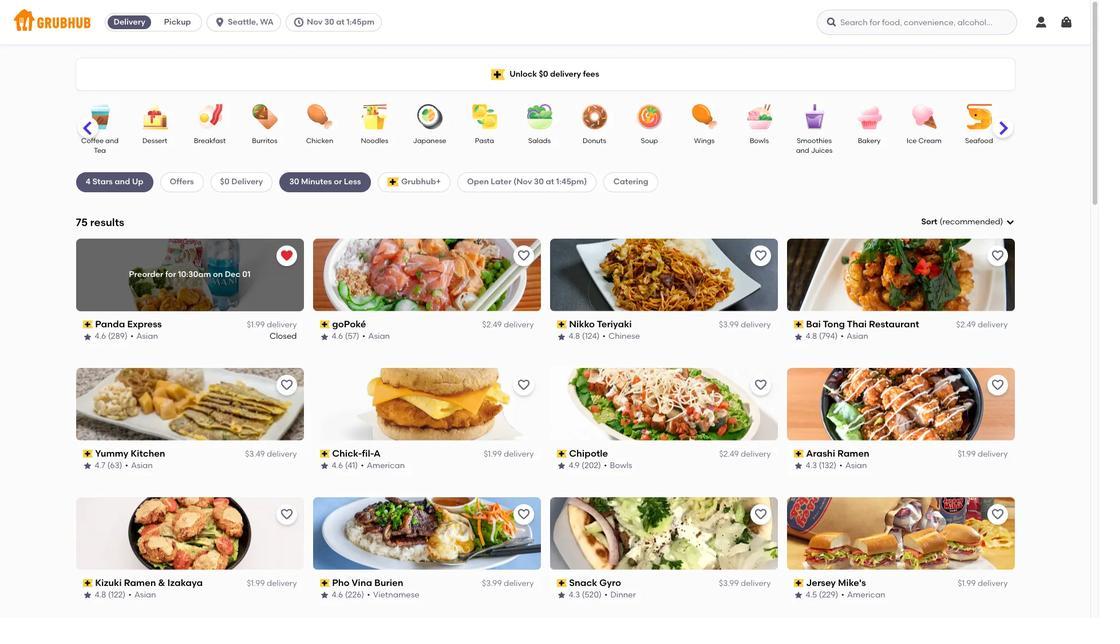 Task type: locate. For each thing, give the bounding box(es) containing it.
noodles
[[361, 137, 388, 145]]

delivery
[[114, 17, 145, 27], [231, 177, 263, 187]]

delivery left pickup
[[114, 17, 145, 27]]

$1.99 for arashi ramen
[[958, 450, 976, 459]]

• down nikko teriyaki on the right of page
[[603, 332, 606, 342]]

4.8 for kizuki ramen & izakaya
[[95, 591, 106, 600]]

svg image
[[1060, 15, 1074, 29], [293, 17, 305, 28], [1006, 218, 1015, 227]]

star icon image for snack gyro
[[557, 591, 566, 600]]

1 vertical spatial at
[[546, 177, 554, 187]]

$1.99 for jersey mike's
[[958, 579, 976, 589]]

1 vertical spatial • american
[[842, 591, 886, 600]]

(122)
[[108, 591, 126, 600]]

bai tong thai restaurant
[[806, 319, 920, 330]]

pickup button
[[154, 13, 202, 31]]

• right (122)
[[128, 591, 132, 600]]

1:45pm
[[347, 17, 375, 27]]

subscription pass image for panda express
[[83, 321, 93, 329]]

(63)
[[107, 461, 122, 471]]

• asian down express
[[130, 332, 158, 342]]

1 vertical spatial bowls
[[610, 461, 632, 471]]

delivery for gopoké
[[504, 320, 534, 330]]

at left '1:45pm)'
[[546, 177, 554, 187]]

ramen for kizuki
[[124, 578, 156, 588]]

subscription pass image for kizuki ramen & izakaya
[[83, 579, 93, 587]]

seafood image
[[960, 104, 1000, 129]]

1 vertical spatial grubhub plus flag logo image
[[388, 178, 399, 187]]

0 vertical spatial delivery
[[114, 17, 145, 27]]

subscription pass image for yummy kitchen
[[83, 450, 93, 458]]

arashi ramen logo image
[[787, 368, 1015, 441]]

0 vertical spatial grubhub plus flag logo image
[[491, 69, 505, 80]]

subscription pass image
[[320, 321, 330, 329], [794, 321, 804, 329], [320, 450, 330, 458], [557, 450, 567, 458], [794, 450, 804, 458], [83, 579, 93, 587], [557, 579, 567, 587], [794, 579, 804, 587]]

1 horizontal spatial bowls
[[750, 137, 769, 145]]

save this restaurant image for arashi ramen
[[991, 378, 1005, 392]]

0 vertical spatial american
[[367, 461, 405, 471]]

minutes
[[301, 177, 332, 187]]

1 horizontal spatial 30
[[325, 17, 334, 27]]

save this restaurant image
[[280, 508, 293, 521], [517, 508, 531, 521], [754, 508, 768, 521]]

and inside the coffee and tea
[[105, 137, 119, 145]]

• dinner
[[605, 591, 636, 600]]

• right (41)
[[361, 461, 364, 471]]

at
[[336, 17, 345, 27], [546, 177, 554, 187]]

$1.99 for chick-fil-a
[[484, 450, 502, 459]]

delivery down burritos
[[231, 177, 263, 187]]

2 horizontal spatial save this restaurant image
[[754, 508, 768, 521]]

asian for yummy
[[131, 461, 153, 471]]

30
[[325, 17, 334, 27], [289, 177, 299, 187], [534, 177, 544, 187]]

seattle, wa
[[228, 17, 274, 27]]

save this restaurant image for gopoké
[[517, 249, 531, 263]]

subscription pass image left nikko
[[557, 321, 567, 329]]

2 horizontal spatial svg image
[[1035, 15, 1049, 29]]

1 horizontal spatial $2.49 delivery
[[720, 450, 771, 459]]

• down arashi ramen
[[840, 461, 843, 471]]

• asian for arashi
[[840, 461, 867, 471]]

pasta image
[[465, 104, 505, 129]]

star icon image left 4.7
[[83, 462, 92, 471]]

asian down express
[[136, 332, 158, 342]]

delivery for arashi ramen
[[978, 450, 1008, 459]]

noodles image
[[355, 104, 395, 129]]

subscription pass image left bai
[[794, 321, 804, 329]]

ramen left the &
[[124, 578, 156, 588]]

bakery image
[[850, 104, 890, 129]]

star icon image left 4.8 (122) at bottom
[[83, 591, 92, 600]]

coffee
[[81, 137, 104, 145]]

delivery for jersey mike's
[[978, 579, 1008, 589]]

$0 delivery
[[220, 177, 263, 187]]

arashi
[[806, 448, 836, 459]]

save this restaurant button for pho vina burien
[[513, 504, 534, 525]]

1 horizontal spatial save this restaurant image
[[517, 508, 531, 521]]

1 vertical spatial american
[[848, 591, 886, 600]]

chipotle logo image
[[550, 368, 778, 441]]

4.8 for nikko teriyaki
[[569, 332, 580, 342]]

2 horizontal spatial 4.8
[[806, 332, 817, 342]]

• down the 'pho vina burien'
[[367, 591, 370, 600]]

4.8 down kizuki
[[95, 591, 106, 600]]

star icon image left 4.8 (124)
[[557, 332, 566, 342]]

0 vertical spatial at
[[336, 17, 345, 27]]

4.6 left (57)
[[332, 332, 343, 342]]

delivery for chipotle
[[741, 450, 771, 459]]

10:30am
[[178, 270, 211, 280]]

save this restaurant image
[[517, 249, 531, 263], [754, 249, 768, 263], [991, 249, 1005, 263], [280, 378, 293, 392], [517, 378, 531, 392], [754, 378, 768, 392], [991, 378, 1005, 392], [991, 508, 1005, 521]]

save this restaurant image for yummy kitchen
[[280, 378, 293, 392]]

1 horizontal spatial american
[[848, 591, 886, 600]]

mike's
[[838, 578, 866, 588]]

coffee and tea image
[[80, 104, 120, 129]]

asian down kitchen
[[131, 461, 153, 471]]

$0 right unlock
[[539, 69, 548, 79]]

0 horizontal spatial save this restaurant image
[[280, 508, 293, 521]]

asian for bai
[[847, 332, 869, 342]]

$3.49
[[245, 450, 265, 459]]

4.8 down nikko
[[569, 332, 580, 342]]

star icon image left 4.6 (226)
[[320, 591, 329, 600]]

4.6 (57)
[[332, 332, 360, 342]]

star icon image left 4.6 (57)
[[320, 332, 329, 342]]

at left '1:45pm'
[[336, 17, 345, 27]]

jersey mike's
[[806, 578, 866, 588]]

$1.99 delivery for panda express
[[247, 320, 297, 330]]

delivery for snack gyro
[[741, 579, 771, 589]]

subscription pass image left kizuki
[[83, 579, 93, 587]]

4.3 down snack
[[569, 591, 580, 600]]

• asian right (57)
[[362, 332, 390, 342]]

asian down "thai"
[[847, 332, 869, 342]]

0 horizontal spatial $2.49
[[482, 320, 502, 330]]

2 horizontal spatial $2.49
[[957, 320, 976, 330]]

4.6 down panda
[[95, 332, 106, 342]]

$1.99 delivery for chick-fil-a
[[484, 450, 534, 459]]

• for snack gyro
[[605, 591, 608, 600]]

$3.99 for snack gyro
[[719, 579, 739, 589]]

1 vertical spatial delivery
[[231, 177, 263, 187]]

$3.99
[[719, 320, 739, 330], [482, 579, 502, 589], [719, 579, 739, 589]]

$3.99 for pho vina burien
[[482, 579, 502, 589]]

chicken
[[306, 137, 333, 145]]

• right (63)
[[125, 461, 128, 471]]

1 horizontal spatial 4.3
[[806, 461, 817, 471]]

star icon image
[[83, 332, 92, 342], [320, 332, 329, 342], [557, 332, 566, 342], [794, 332, 803, 342], [83, 462, 92, 471], [320, 462, 329, 471], [557, 462, 566, 471], [794, 462, 803, 471], [83, 591, 92, 600], [320, 591, 329, 600], [557, 591, 566, 600], [794, 591, 803, 600]]

gopoké
[[332, 319, 366, 330]]

save this restaurant button for chick-fil-a
[[513, 375, 534, 396]]

4.8 (794)
[[806, 332, 838, 342]]

• american down mike's
[[842, 591, 886, 600]]

subscription pass image left panda
[[83, 321, 93, 329]]

pickup
[[164, 17, 191, 27]]

panda express
[[95, 319, 162, 330]]

kizuki
[[95, 578, 122, 588]]

0 horizontal spatial at
[[336, 17, 345, 27]]

2 save this restaurant image from the left
[[517, 508, 531, 521]]

30 right (nov
[[534, 177, 544, 187]]

and inside smoothies and juices
[[796, 147, 810, 155]]

pho vina burien
[[332, 578, 403, 588]]

4.6 (289)
[[95, 332, 128, 342]]

subscription pass image left snack
[[557, 579, 567, 587]]

burritos image
[[245, 104, 285, 129]]

for
[[165, 270, 176, 280]]

and down the "smoothies"
[[796, 147, 810, 155]]

asian down arashi ramen
[[846, 461, 867, 471]]

• right (57)
[[362, 332, 366, 342]]

0 horizontal spatial $2.49 delivery
[[482, 320, 534, 330]]

save this restaurant button for bai tong thai restaurant
[[988, 246, 1008, 266]]

asian down kizuki ramen & izakaya
[[134, 591, 156, 600]]

0 vertical spatial 4.3
[[806, 461, 817, 471]]

chick-
[[332, 448, 362, 459]]

chick-fil-a logo image
[[313, 368, 541, 441]]

delivery for panda express
[[267, 320, 297, 330]]

seattle,
[[228, 17, 258, 27]]

gyro
[[600, 578, 621, 588]]

yummy kitchen
[[95, 448, 165, 459]]

american down a in the left bottom of the page
[[367, 461, 405, 471]]

star icon image left 4.6 (289)
[[83, 332, 92, 342]]

svg image inside seattle, wa button
[[214, 17, 226, 28]]

0 horizontal spatial 4.3
[[569, 591, 580, 600]]

1 horizontal spatial $0
[[539, 69, 548, 79]]

american for jersey mike's
[[848, 591, 886, 600]]

(132)
[[819, 461, 837, 471]]

subscription pass image for gopoké
[[320, 321, 330, 329]]

save this restaurant button for yummy kitchen
[[276, 375, 297, 396]]

subscription pass image left the yummy
[[83, 450, 93, 458]]

0 horizontal spatial grubhub plus flag logo image
[[388, 178, 399, 187]]

0 vertical spatial bowls
[[750, 137, 769, 145]]

star icon image left 4.8 (794)
[[794, 332, 803, 342]]

delivery for nikko teriyaki
[[741, 320, 771, 330]]

$2.49 delivery for bai tong thai restaurant
[[957, 320, 1008, 330]]

grubhub plus flag logo image for grubhub+
[[388, 178, 399, 187]]

seattle, wa button
[[207, 13, 286, 31]]

1 vertical spatial and
[[796, 147, 810, 155]]

(41)
[[345, 461, 358, 471]]

4.6 down pho
[[332, 591, 343, 600]]

4.6 for pho vina burien
[[332, 591, 343, 600]]

$2.49 for bai tong thai restaurant
[[957, 320, 976, 330]]

ice
[[907, 137, 917, 145]]

$1.99 delivery for jersey mike's
[[958, 579, 1008, 589]]

star icon image for gopoké
[[320, 332, 329, 342]]

• bowls
[[604, 461, 632, 471]]

• american
[[361, 461, 405, 471], [842, 591, 886, 600]]

japanese
[[413, 137, 447, 145]]

later
[[491, 177, 512, 187]]

chinese
[[609, 332, 640, 342]]

juices
[[811, 147, 833, 155]]

unlock $0 delivery fees
[[510, 69, 599, 79]]

0 horizontal spatial bowls
[[610, 461, 632, 471]]

delivery for kizuki ramen & izakaya
[[267, 579, 297, 589]]

subscription pass image left pho
[[320, 579, 330, 587]]

bowls down bowls image
[[750, 137, 769, 145]]

save this restaurant image for burien
[[517, 508, 531, 521]]

coffee and tea
[[81, 137, 119, 155]]

save this restaurant image for chick-fil-a
[[517, 378, 531, 392]]

grubhub plus flag logo image left the grubhub+
[[388, 178, 399, 187]]

cream
[[919, 137, 942, 145]]

30 right "nov"
[[325, 17, 334, 27]]

star icon image left 4.5
[[794, 591, 803, 600]]

star icon image for jersey mike's
[[794, 591, 803, 600]]

0 horizontal spatial ramen
[[124, 578, 156, 588]]

0 vertical spatial ramen
[[838, 448, 870, 459]]

ramen right the arashi
[[838, 448, 870, 459]]

chipotle
[[569, 448, 608, 459]]

1 vertical spatial 4.3
[[569, 591, 580, 600]]

subscription pass image for chick-fil-a
[[320, 450, 330, 458]]

grubhub plus flag logo image for unlock $0 delivery fees
[[491, 69, 505, 80]]

star icon image left the 4.6 (41)
[[320, 462, 329, 471]]

1 vertical spatial ramen
[[124, 578, 156, 588]]

4.8 down bai
[[806, 332, 817, 342]]

yummy kitchen logo image
[[76, 368, 304, 441]]

1:45pm)
[[556, 177, 587, 187]]

vina
[[352, 578, 372, 588]]

arashi ramen
[[806, 448, 870, 459]]

grubhub plus flag logo image
[[491, 69, 505, 80], [388, 178, 399, 187]]

subscription pass image left jersey at the right
[[794, 579, 804, 587]]

subscription pass image left "chipotle"
[[557, 450, 567, 458]]

1 horizontal spatial grubhub plus flag logo image
[[491, 69, 505, 80]]

• down jersey mike's
[[842, 591, 845, 600]]

• for chipotle
[[604, 461, 607, 471]]

0 horizontal spatial • american
[[361, 461, 405, 471]]

and up tea
[[105, 137, 119, 145]]

• down gyro
[[605, 591, 608, 600]]

• asian down "thai"
[[841, 332, 869, 342]]

4.3 down the arashi
[[806, 461, 817, 471]]

None field
[[922, 216, 1015, 228]]

(202)
[[582, 461, 601, 471]]

results
[[90, 216, 124, 229]]

4.6 left (41)
[[332, 461, 343, 471]]

$2.49 for chipotle
[[720, 450, 739, 459]]

• for yummy kitchen
[[125, 461, 128, 471]]

subscription pass image left chick-
[[320, 450, 330, 458]]

• for arashi ramen
[[840, 461, 843, 471]]

1 horizontal spatial $2.49
[[720, 450, 739, 459]]

american down mike's
[[848, 591, 886, 600]]

kizuki ramen & izakaya
[[95, 578, 203, 588]]

(226)
[[345, 591, 364, 600]]

subscription pass image left gopoké
[[320, 321, 330, 329]]

save this restaurant image for jersey mike's
[[991, 508, 1005, 521]]

0 horizontal spatial 4.8
[[95, 591, 106, 600]]

1 save this restaurant image from the left
[[280, 508, 293, 521]]

0 horizontal spatial delivery
[[114, 17, 145, 27]]

breakfast
[[194, 137, 226, 145]]

grubhub plus flag logo image left unlock
[[491, 69, 505, 80]]

0 horizontal spatial svg image
[[293, 17, 305, 28]]

star icon image for arashi ramen
[[794, 462, 803, 471]]

4.8 for bai tong thai restaurant
[[806, 332, 817, 342]]

• asian down yummy kitchen
[[125, 461, 153, 471]]

(nov
[[514, 177, 532, 187]]

1 vertical spatial $0
[[220, 177, 230, 187]]

4.3 (132)
[[806, 461, 837, 471]]

1 horizontal spatial ramen
[[838, 448, 870, 459]]

save this restaurant button for jersey mike's
[[988, 504, 1008, 525]]

0 vertical spatial and
[[105, 137, 119, 145]]

• right (794)
[[841, 332, 844, 342]]

delivery for yummy kitchen
[[267, 450, 297, 459]]

subscription pass image
[[83, 321, 93, 329], [557, 321, 567, 329], [83, 450, 93, 458], [320, 579, 330, 587]]

2 horizontal spatial $2.49 delivery
[[957, 320, 1008, 330]]

bakery
[[858, 137, 881, 145]]

• right (202)
[[604, 461, 607, 471]]

0 horizontal spatial svg image
[[214, 17, 226, 28]]

asian
[[136, 332, 158, 342], [368, 332, 390, 342], [847, 332, 869, 342], [131, 461, 153, 471], [846, 461, 867, 471], [134, 591, 156, 600]]

4.5 (229)
[[806, 591, 839, 600]]

0 horizontal spatial american
[[367, 461, 405, 471]]

svg image
[[1035, 15, 1049, 29], [214, 17, 226, 28], [826, 17, 838, 28]]

$1.99 delivery
[[247, 320, 297, 330], [484, 450, 534, 459], [958, 450, 1008, 459], [247, 579, 297, 589], [958, 579, 1008, 589]]

0 vertical spatial • american
[[361, 461, 405, 471]]

$0 right offers
[[220, 177, 230, 187]]

and left "up"
[[115, 177, 130, 187]]

4.7
[[95, 461, 105, 471]]

• asian down arashi ramen
[[840, 461, 867, 471]]

star icon image for chick-fil-a
[[320, 462, 329, 471]]

1 horizontal spatial • american
[[842, 591, 886, 600]]

$3.99 delivery
[[719, 320, 771, 330], [482, 579, 534, 589], [719, 579, 771, 589]]

bowls right (202)
[[610, 461, 632, 471]]

• vietnamese
[[367, 591, 420, 600]]

1 horizontal spatial svg image
[[1006, 218, 1015, 227]]

subscription pass image left the arashi
[[794, 450, 804, 458]]

30 left 'minutes'
[[289, 177, 299, 187]]

• asian down kizuki ramen & izakaya
[[128, 591, 156, 600]]

(57)
[[345, 332, 360, 342]]

4.5
[[806, 591, 817, 600]]

$2.49
[[482, 320, 502, 330], [957, 320, 976, 330], [720, 450, 739, 459]]

jersey
[[806, 578, 836, 588]]

4.3 (520)
[[569, 591, 602, 600]]

gopoké logo image
[[313, 239, 541, 311]]

1 horizontal spatial 4.8
[[569, 332, 580, 342]]

star icon image left 4.3 (132)
[[794, 462, 803, 471]]

main navigation navigation
[[0, 0, 1091, 45]]

$3.99 delivery for nikko teriyaki
[[719, 320, 771, 330]]

• american down a in the left bottom of the page
[[361, 461, 405, 471]]

soup
[[641, 137, 658, 145]]

• american for jersey mike's
[[842, 591, 886, 600]]

01
[[242, 270, 251, 280]]

star icon image left 4.3 (520)
[[557, 591, 566, 600]]

star icon image for chipotle
[[557, 462, 566, 471]]

star icon image left '4.9'
[[557, 462, 566, 471]]

4.9 (202)
[[569, 461, 601, 471]]

2 vertical spatial and
[[115, 177, 130, 187]]

(124)
[[582, 332, 600, 342]]

bowls image
[[740, 104, 780, 129]]



Task type: describe. For each thing, give the bounding box(es) containing it.
restaurant
[[869, 319, 920, 330]]

save this restaurant image for chipotle
[[754, 378, 768, 392]]

• for kizuki ramen & izakaya
[[128, 591, 132, 600]]

save this restaurant button for nikko teriyaki
[[750, 246, 771, 266]]

breakfast image
[[190, 104, 230, 129]]

asian for arashi
[[846, 461, 867, 471]]

preorder for 10:30am on dec 01
[[129, 270, 251, 280]]

4 stars and up
[[86, 177, 143, 187]]

• for chick-fil-a
[[361, 461, 364, 471]]

catering
[[614, 177, 649, 187]]

save this restaurant image for nikko teriyaki
[[754, 249, 768, 263]]

• for nikko teriyaki
[[603, 332, 606, 342]]

or
[[334, 177, 342, 187]]

and for coffee and tea
[[105, 137, 119, 145]]

3 save this restaurant image from the left
[[754, 508, 768, 521]]

$1.99 for kizuki ramen & izakaya
[[247, 579, 265, 589]]

$3.99 delivery for pho vina burien
[[482, 579, 534, 589]]

delivery inside delivery button
[[114, 17, 145, 27]]

subscription pass image for bai tong thai restaurant
[[794, 321, 804, 329]]

save this restaurant button for gopoké
[[513, 246, 534, 266]]

tong
[[823, 319, 845, 330]]

4.3 for arashi ramen
[[806, 461, 817, 471]]

save this restaurant button for chipotle
[[750, 375, 771, 396]]

ice cream
[[907, 137, 942, 145]]

unlock
[[510, 69, 537, 79]]

american for chick-fil-a
[[367, 461, 405, 471]]

chick-fil-a
[[332, 448, 381, 459]]

star icon image for pho vina burien
[[320, 591, 329, 600]]

fees
[[583, 69, 599, 79]]

thai
[[847, 319, 867, 330]]

sort
[[922, 217, 938, 227]]

4.6 for gopoké
[[332, 332, 343, 342]]

on
[[213, 270, 223, 280]]

(289)
[[108, 332, 128, 342]]

delivery for bai tong thai restaurant
[[978, 320, 1008, 330]]

75 results
[[76, 216, 124, 229]]

$3.99 for nikko teriyaki
[[719, 320, 739, 330]]

preorder
[[129, 270, 163, 280]]

vietnamese
[[373, 591, 420, 600]]

wings image
[[685, 104, 725, 129]]

stars
[[92, 177, 113, 187]]

salads image
[[520, 104, 560, 129]]

pho vina burien logo image
[[313, 497, 541, 570]]

save this restaurant button for snack gyro
[[750, 504, 771, 525]]

dessert
[[142, 137, 167, 145]]

less
[[344, 177, 361, 187]]

izakaya
[[168, 578, 203, 588]]

at inside 'button'
[[336, 17, 345, 27]]

nov 30 at 1:45pm
[[307, 17, 375, 27]]

save this restaurant image for bai tong thai restaurant
[[991, 249, 1005, 263]]

salads
[[528, 137, 551, 145]]

• american for chick-fil-a
[[361, 461, 405, 471]]

smoothies and juices image
[[795, 104, 835, 129]]

75
[[76, 216, 88, 229]]

(520)
[[582, 591, 602, 600]]

4.8 (124)
[[569, 332, 600, 342]]

snack gyro logo image
[[550, 497, 778, 570]]

wings
[[694, 137, 715, 145]]

grubhub+
[[401, 177, 441, 187]]

pasta
[[475, 137, 494, 145]]

ramen for arashi
[[838, 448, 870, 459]]

• down panda express
[[130, 332, 134, 342]]

save this restaurant button for arashi ramen
[[988, 375, 1008, 396]]

star icon image for nikko teriyaki
[[557, 332, 566, 342]]

bai
[[806, 319, 821, 330]]

seafood
[[966, 137, 994, 145]]

ice cream image
[[905, 104, 945, 129]]

• chinese
[[603, 332, 640, 342]]

save this restaurant button for kizuki ramen & izakaya
[[276, 504, 297, 525]]

• for pho vina burien
[[367, 591, 370, 600]]

4.6 (41)
[[332, 461, 358, 471]]

snack
[[569, 578, 597, 588]]

nikko
[[569, 319, 595, 330]]

• for jersey mike's
[[842, 591, 845, 600]]

delivery for chick-fil-a
[[504, 450, 534, 459]]

soup image
[[630, 104, 670, 129]]

$1.99 delivery for arashi ramen
[[958, 450, 1008, 459]]

4.6 for chick-fil-a
[[332, 461, 343, 471]]

$2.49 delivery for chipotle
[[720, 450, 771, 459]]

star icon image for bai tong thai restaurant
[[794, 332, 803, 342]]

donuts image
[[575, 104, 615, 129]]

4.3 for snack gyro
[[569, 591, 580, 600]]

1 horizontal spatial delivery
[[231, 177, 263, 187]]

$1.99 delivery for kizuki ramen & izakaya
[[247, 579, 297, 589]]

• for bai tong thai restaurant
[[841, 332, 844, 342]]

a
[[374, 448, 381, 459]]

subscription pass image for arashi ramen
[[794, 450, 804, 458]]

smoothies and juices
[[796, 137, 833, 155]]

• asian for yummy
[[125, 461, 153, 471]]

chicken image
[[300, 104, 340, 129]]

sort ( recommended )
[[922, 217, 1004, 227]]

2 horizontal spatial svg image
[[1060, 15, 1074, 29]]

subscription pass image for pho vina burien
[[320, 579, 330, 587]]

0 vertical spatial $0
[[539, 69, 548, 79]]

express
[[127, 319, 162, 330]]

up
[[132, 177, 143, 187]]

subscription pass image for snack gyro
[[557, 579, 567, 587]]

none field containing sort
[[922, 216, 1015, 228]]

and for smoothies and juices
[[796, 147, 810, 155]]

jersey mike's logo image
[[787, 497, 1015, 570]]

save this restaurant image for &
[[280, 508, 293, 521]]

(229)
[[819, 591, 839, 600]]

svg image inside nov 30 at 1:45pm 'button'
[[293, 17, 305, 28]]

)
[[1001, 217, 1004, 227]]

saved restaurant button
[[276, 246, 297, 266]]

tea
[[94, 147, 106, 155]]

asian for kizuki
[[134, 591, 156, 600]]

japanese image
[[410, 104, 450, 129]]

teriyaki
[[597, 319, 632, 330]]

kitchen
[[131, 448, 165, 459]]

1 horizontal spatial at
[[546, 177, 554, 187]]

30 inside nov 30 at 1:45pm 'button'
[[325, 17, 334, 27]]

star icon image for kizuki ramen & izakaya
[[83, 591, 92, 600]]

donuts
[[583, 137, 606, 145]]

• for gopoké
[[362, 332, 366, 342]]

subscription pass image for jersey mike's
[[794, 579, 804, 587]]

0 horizontal spatial 30
[[289, 177, 299, 187]]

yummy
[[95, 448, 128, 459]]

4.9
[[569, 461, 580, 471]]

$1.99 for panda express
[[247, 320, 265, 330]]

• asian for kizuki
[[128, 591, 156, 600]]

0 horizontal spatial $0
[[220, 177, 230, 187]]

subscription pass image for chipotle
[[557, 450, 567, 458]]

bai tong thai restaurant logo image
[[787, 239, 1015, 311]]

kizuki ramen & izakaya logo image
[[76, 497, 304, 570]]

nikko teriyaki logo image
[[550, 239, 778, 311]]

1 horizontal spatial svg image
[[826, 17, 838, 28]]

Search for food, convenience, alcohol... search field
[[817, 10, 1018, 35]]

wa
[[260, 17, 274, 27]]

nov
[[307, 17, 323, 27]]

$2.49 for gopoké
[[482, 320, 502, 330]]

fil-
[[362, 448, 374, 459]]

delivery for pho vina burien
[[504, 579, 534, 589]]

(794)
[[819, 332, 838, 342]]

saved restaurant image
[[280, 249, 293, 263]]

4.8 (122)
[[95, 591, 126, 600]]

30 minutes or less
[[289, 177, 361, 187]]

asian right (57)
[[368, 332, 390, 342]]

open later (nov 30 at 1:45pm)
[[467, 177, 587, 187]]

recommended
[[943, 217, 1001, 227]]

2 horizontal spatial 30
[[534, 177, 544, 187]]

burien
[[375, 578, 403, 588]]

snack gyro
[[569, 578, 621, 588]]

dessert image
[[135, 104, 175, 129]]

dinner
[[611, 591, 636, 600]]

pho
[[332, 578, 350, 588]]

$3.99 delivery for snack gyro
[[719, 579, 771, 589]]

star icon image for yummy kitchen
[[83, 462, 92, 471]]

subscription pass image for nikko teriyaki
[[557, 321, 567, 329]]

$2.49 delivery for gopoké
[[482, 320, 534, 330]]



Task type: vqa. For each thing, say whether or not it's contained in the screenshot.
The "Caret Left Icon"
no



